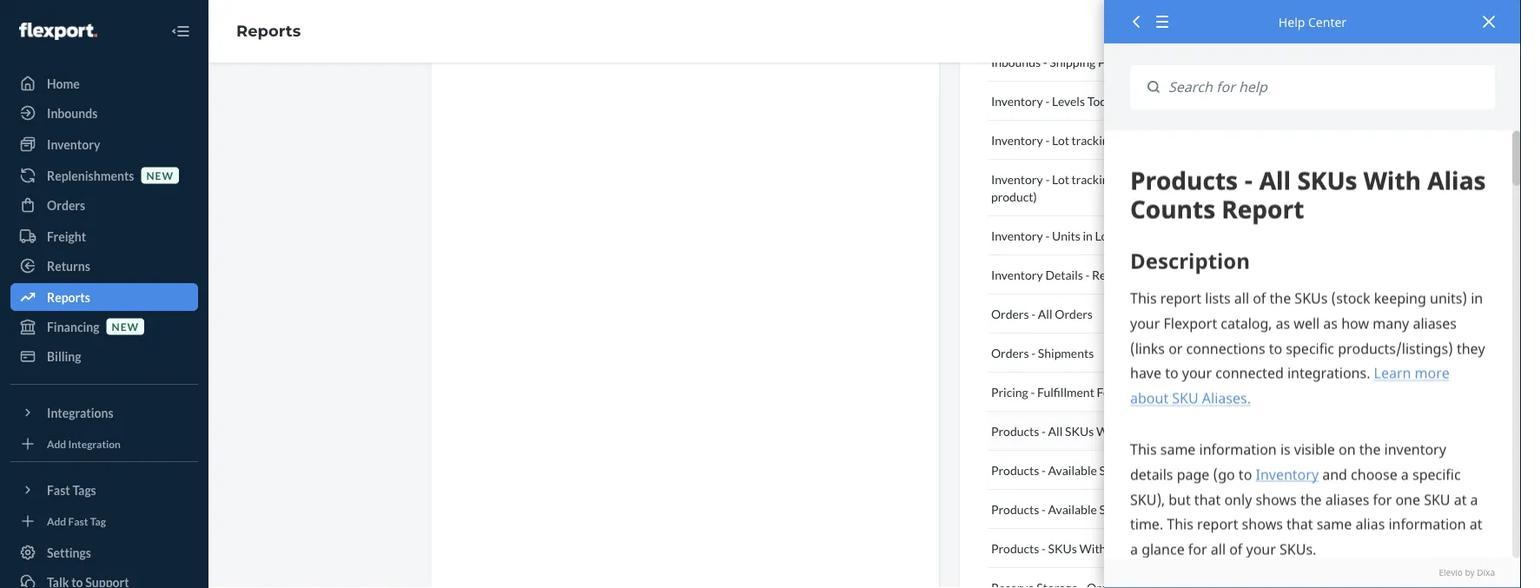 Task type: describe. For each thing, give the bounding box(es) containing it.
returns
[[47, 258, 90, 273]]

inventory for inventory - lot tracking and fefo (single product)
[[991, 172, 1043, 186]]

orders for orders - all orders
[[991, 306, 1029, 321]]

(single
[[1173, 172, 1207, 186]]

fefo for (single
[[1140, 172, 1170, 186]]

lot for inventory - lot tracking and fefo (single product)
[[1052, 172, 1069, 186]]

with for products - available skus with alias counts
[[1131, 463, 1158, 477]]

home link
[[10, 70, 198, 97]]

new for replenishments
[[146, 169, 174, 182]]

add for add fast tag
[[47, 515, 66, 527]]

- for inventory - lot tracking and fefo (single product)
[[1046, 172, 1050, 186]]

linked
[[1109, 541, 1144, 556]]

new for financing
[[112, 320, 139, 333]]

inventory for inventory
[[47, 137, 100, 152]]

counts for products - available skus with alias counts
[[1188, 463, 1227, 477]]

and for (single
[[1118, 172, 1137, 186]]

inventory for inventory - units in long term storage
[[991, 228, 1043, 243]]

available for products - available skus with no aliases
[[1048, 502, 1097, 517]]

0 horizontal spatial reports
[[47, 290, 90, 305]]

financing
[[47, 319, 100, 334]]

Search search field
[[1160, 65, 1495, 109]]

today
[[1088, 93, 1119, 108]]

products)
[[1191, 133, 1242, 147]]

- for products - all skus with alias counts
[[1042, 424, 1046, 438]]

skus for products - available skus with no aliases
[[1100, 502, 1128, 517]]

products - available skus with no aliases
[[991, 502, 1216, 517]]

alias for products - available skus with alias counts
[[1160, 463, 1186, 477]]

replenishments
[[47, 168, 134, 183]]

products for products - all skus with alias counts
[[991, 424, 1039, 438]]

all for skus
[[1048, 424, 1063, 438]]

- for products - available skus with no aliases
[[1042, 502, 1046, 517]]

inventory - lot tracking and fefo (single product) button
[[988, 160, 1271, 216]]

products for products - skus with linked aliases
[[991, 541, 1039, 556]]

- for inbounds - shipping plan reconciliation
[[1043, 54, 1048, 69]]

alias for products - all skus with alias counts
[[1126, 424, 1152, 438]]

(all
[[1173, 133, 1189, 147]]

skus for products - available skus with alias counts
[[1100, 463, 1128, 477]]

- for inventory - units in long term storage
[[1046, 228, 1050, 243]]

and for (all
[[1118, 133, 1137, 147]]

add fast tag
[[47, 515, 106, 527]]

inventory - lot tracking and fefo (single product)
[[991, 172, 1207, 204]]

integration
[[68, 437, 121, 450]]

billing link
[[10, 342, 198, 370]]

orders - all orders
[[991, 306, 1093, 321]]

inventory - lot tracking and fefo (all products)
[[991, 133, 1242, 147]]

- right "details"
[[1086, 267, 1090, 282]]

inventory for inventory - lot tracking and fefo (all products)
[[991, 133, 1043, 147]]

counts for products - all skus with alias counts
[[1154, 424, 1192, 438]]

plan
[[1098, 54, 1122, 69]]

inventory details - reserve storage
[[991, 267, 1179, 282]]

inventory - lot tracking and fefo (all products) button
[[988, 121, 1271, 160]]

center
[[1309, 13, 1347, 30]]

elevio by dixa link
[[1130, 567, 1495, 580]]

tracking for (single
[[1072, 172, 1115, 186]]

dixa
[[1477, 567, 1495, 579]]

integrations button
[[10, 399, 198, 427]]

inbounds link
[[10, 99, 198, 127]]

by
[[1465, 567, 1475, 579]]

orders - shipments
[[991, 345, 1094, 360]]

products - available skus with no aliases button
[[988, 490, 1271, 529]]

1 vertical spatial aliases
[[1146, 541, 1184, 556]]

tracking for (all
[[1072, 133, 1115, 147]]

orders for orders - shipments
[[991, 345, 1029, 360]]

reconciliation
[[1124, 54, 1200, 69]]

orders - all orders button
[[988, 295, 1271, 334]]

inventory details - reserve storage button
[[988, 255, 1271, 295]]

products - all skus with alias counts button
[[988, 412, 1271, 451]]

home
[[47, 76, 80, 91]]

pricing - fulfillment fees for skus
[[991, 384, 1171, 399]]

flexport logo image
[[19, 23, 97, 40]]

inbounds for inbounds
[[47, 106, 98, 120]]

- for orders - all orders
[[1032, 306, 1036, 321]]

skus down products - available skus with no aliases
[[1048, 541, 1077, 556]]

add for add integration
[[47, 437, 66, 450]]

- for products - available skus with alias counts
[[1042, 463, 1046, 477]]

inventory - levels today button
[[988, 82, 1271, 121]]

products - skus with linked aliases
[[991, 541, 1184, 556]]

reserve
[[1092, 267, 1135, 282]]

in
[[1083, 228, 1093, 243]]

long
[[1095, 228, 1121, 243]]

inventory for inventory details - reserve storage
[[991, 267, 1043, 282]]

pricing - fulfillment fees for skus button
[[988, 373, 1271, 412]]

help
[[1279, 13, 1305, 30]]

levels
[[1052, 93, 1085, 108]]

fast inside dropdown button
[[47, 483, 70, 497]]

products - all skus with alias counts
[[991, 424, 1192, 438]]

1 vertical spatial reports link
[[10, 283, 198, 311]]

products for products - available skus with alias counts
[[991, 463, 1039, 477]]



Task type: vqa. For each thing, say whether or not it's contained in the screenshot.
topmost Create
no



Task type: locate. For each thing, give the bounding box(es) containing it.
add left integration at the bottom of page
[[47, 437, 66, 450]]

2 lot from the top
[[1052, 172, 1069, 186]]

1 horizontal spatial new
[[146, 169, 174, 182]]

- up orders - shipments
[[1032, 306, 1036, 321]]

elevio by dixa
[[1439, 567, 1495, 579]]

1 vertical spatial tracking
[[1072, 172, 1115, 186]]

inventory inside 'button'
[[991, 228, 1043, 243]]

1 vertical spatial inbounds
[[47, 106, 98, 120]]

2 available from the top
[[1048, 502, 1097, 517]]

inbounds - shipping plan reconciliation
[[991, 54, 1200, 69]]

- right pricing
[[1031, 384, 1035, 399]]

term
[[1123, 228, 1151, 243]]

and
[[1118, 133, 1137, 147], [1118, 172, 1137, 186]]

1 vertical spatial available
[[1048, 502, 1097, 517]]

tag
[[90, 515, 106, 527]]

with left 'linked'
[[1080, 541, 1106, 556]]

returns link
[[10, 252, 198, 280]]

inventory up product)
[[991, 172, 1043, 186]]

tracking inside the inventory - lot tracking and fefo (single product)
[[1072, 172, 1115, 186]]

add
[[47, 437, 66, 450], [47, 515, 66, 527]]

orders up freight
[[47, 198, 85, 212]]

products - available skus with alias counts
[[991, 463, 1227, 477]]

with left "no"
[[1131, 502, 1158, 517]]

- up products - skus with linked aliases
[[1042, 502, 1046, 517]]

2 tracking from the top
[[1072, 172, 1115, 186]]

inbounds
[[991, 54, 1041, 69], [47, 106, 98, 120]]

0 vertical spatial lot
[[1052, 133, 1069, 147]]

-
[[1043, 54, 1048, 69], [1046, 93, 1050, 108], [1046, 133, 1050, 147], [1046, 172, 1050, 186], [1046, 228, 1050, 243], [1086, 267, 1090, 282], [1032, 306, 1036, 321], [1032, 345, 1036, 360], [1031, 384, 1035, 399], [1042, 424, 1046, 438], [1042, 463, 1046, 477], [1042, 502, 1046, 517], [1042, 541, 1046, 556]]

- left levels
[[1046, 93, 1050, 108]]

skus down products - available skus with alias counts
[[1100, 502, 1128, 517]]

fefo inside the inventory - lot tracking and fefo (single product)
[[1140, 172, 1170, 186]]

lot for inventory - lot tracking and fefo (all products)
[[1052, 133, 1069, 147]]

elevio
[[1439, 567, 1463, 579]]

add integration link
[[10, 434, 198, 454]]

2 add from the top
[[47, 515, 66, 527]]

fefo left '(single'
[[1140, 172, 1170, 186]]

all for orders
[[1038, 306, 1053, 321]]

4 products from the top
[[991, 541, 1039, 556]]

1 horizontal spatial alias
[[1160, 463, 1186, 477]]

1 vertical spatial storage
[[1138, 267, 1179, 282]]

freight
[[47, 229, 86, 244]]

shipping
[[1050, 54, 1096, 69]]

freight link
[[10, 222, 198, 250]]

0 vertical spatial storage
[[1153, 228, 1194, 243]]

0 vertical spatial add
[[47, 437, 66, 450]]

storage inside 'button'
[[1153, 228, 1194, 243]]

inventory down inventory - levels today
[[991, 133, 1043, 147]]

and down inventory - levels today "button"
[[1118, 133, 1137, 147]]

aliases right "no"
[[1178, 502, 1216, 517]]

0 vertical spatial aliases
[[1178, 502, 1216, 517]]

and down the inventory - lot tracking and fefo (all products) "button"
[[1118, 172, 1137, 186]]

lot down inventory - levels today
[[1052, 133, 1069, 147]]

0 vertical spatial reports
[[236, 21, 301, 41]]

fefo
[[1140, 133, 1170, 147], [1140, 172, 1170, 186]]

0 vertical spatial inbounds
[[991, 54, 1041, 69]]

products - available skus with alias counts button
[[988, 451, 1271, 490]]

1 vertical spatial new
[[112, 320, 139, 333]]

alias down for at the right of the page
[[1126, 424, 1152, 438]]

tracking down inventory - lot tracking and fefo (all products)
[[1072, 172, 1115, 186]]

inventory
[[991, 93, 1043, 108], [991, 133, 1043, 147], [47, 137, 100, 152], [991, 172, 1043, 186], [991, 228, 1043, 243], [991, 267, 1043, 282]]

settings link
[[10, 539, 198, 567]]

inventory - levels today
[[991, 93, 1119, 108]]

0 vertical spatial and
[[1118, 133, 1137, 147]]

available down products - all skus with alias counts
[[1048, 463, 1097, 477]]

- left units
[[1046, 228, 1050, 243]]

shipments
[[1038, 345, 1094, 360]]

with for products - available skus with no aliases
[[1131, 502, 1158, 517]]

all down the fulfillment
[[1048, 424, 1063, 438]]

lot inside "button"
[[1052, 133, 1069, 147]]

with for products - all skus with alias counts
[[1096, 424, 1123, 438]]

aliases
[[1178, 502, 1216, 517], [1146, 541, 1184, 556]]

fast tags button
[[10, 476, 198, 504]]

inventory link
[[10, 130, 198, 158]]

inbounds inside button
[[991, 54, 1041, 69]]

0 vertical spatial fast
[[47, 483, 70, 497]]

1 tracking from the top
[[1072, 133, 1115, 147]]

lot up units
[[1052, 172, 1069, 186]]

0 vertical spatial tracking
[[1072, 133, 1115, 147]]

2 and from the top
[[1118, 172, 1137, 186]]

orders inside "button"
[[991, 345, 1029, 360]]

1 horizontal spatial inbounds
[[991, 54, 1041, 69]]

1 vertical spatial lot
[[1052, 172, 1069, 186]]

billing
[[47, 349, 81, 364]]

all
[[1038, 306, 1053, 321], [1048, 424, 1063, 438]]

- down inventory - levels today
[[1046, 133, 1050, 147]]

with
[[1096, 424, 1123, 438], [1131, 463, 1158, 477], [1131, 502, 1158, 517], [1080, 541, 1106, 556]]

tracking
[[1072, 133, 1115, 147], [1072, 172, 1115, 186]]

1 vertical spatial counts
[[1188, 463, 1227, 477]]

inbounds up inventory - levels today
[[991, 54, 1041, 69]]

0 vertical spatial counts
[[1154, 424, 1192, 438]]

available
[[1048, 463, 1097, 477], [1048, 502, 1097, 517]]

alias up "no"
[[1160, 463, 1186, 477]]

fees
[[1097, 384, 1121, 399]]

0 vertical spatial fefo
[[1140, 133, 1170, 147]]

orders
[[47, 198, 85, 212], [991, 306, 1029, 321], [1055, 306, 1093, 321], [991, 345, 1029, 360]]

2 fefo from the top
[[1140, 172, 1170, 186]]

0 vertical spatial new
[[146, 169, 174, 182]]

add integration
[[47, 437, 121, 450]]

- up the inventory - units in long term storage
[[1046, 172, 1050, 186]]

new
[[146, 169, 174, 182], [112, 320, 139, 333]]

add fast tag link
[[10, 511, 198, 532]]

0 horizontal spatial alias
[[1126, 424, 1152, 438]]

inventory inside the inventory - lot tracking and fefo (single product)
[[991, 172, 1043, 186]]

close navigation image
[[170, 21, 191, 42]]

- for products - skus with linked aliases
[[1042, 541, 1046, 556]]

and inside the inventory - lot tracking and fefo (single product)
[[1118, 172, 1137, 186]]

products
[[991, 424, 1039, 438], [991, 463, 1039, 477], [991, 502, 1039, 517], [991, 541, 1039, 556]]

inbounds inside 'link'
[[47, 106, 98, 120]]

lot
[[1052, 133, 1069, 147], [1052, 172, 1069, 186]]

1 available from the top
[[1048, 463, 1097, 477]]

1 vertical spatial fefo
[[1140, 172, 1170, 186]]

inventory up replenishments
[[47, 137, 100, 152]]

with down fees
[[1096, 424, 1123, 438]]

1 vertical spatial all
[[1048, 424, 1063, 438]]

fast
[[47, 483, 70, 497], [68, 515, 88, 527]]

new up orders link
[[146, 169, 174, 182]]

1 vertical spatial alias
[[1160, 463, 1186, 477]]

product)
[[991, 189, 1037, 204]]

counts
[[1154, 424, 1192, 438], [1188, 463, 1227, 477]]

orders up pricing
[[991, 345, 1029, 360]]

orders for orders
[[47, 198, 85, 212]]

0 vertical spatial alias
[[1126, 424, 1152, 438]]

1 vertical spatial add
[[47, 515, 66, 527]]

fast tags
[[47, 483, 96, 497]]

tracking down today
[[1072, 133, 1115, 147]]

settings
[[47, 545, 91, 560]]

- for pricing - fulfillment fees for skus
[[1031, 384, 1035, 399]]

1 products from the top
[[991, 424, 1039, 438]]

- left shipping
[[1043, 54, 1048, 69]]

1 fefo from the top
[[1140, 133, 1170, 147]]

fast left tag
[[68, 515, 88, 527]]

1 vertical spatial fast
[[68, 515, 88, 527]]

inbounds down home
[[47, 106, 98, 120]]

and inside "button"
[[1118, 133, 1137, 147]]

pricing
[[991, 384, 1029, 399]]

help center
[[1279, 13, 1347, 30]]

- down products - all skus with alias counts
[[1042, 463, 1046, 477]]

orders up orders - shipments
[[991, 306, 1029, 321]]

fefo left (all
[[1140, 133, 1170, 147]]

inbounds for inbounds - shipping plan reconciliation
[[991, 54, 1041, 69]]

storage right reserve
[[1138, 267, 1179, 282]]

0 vertical spatial reports link
[[236, 21, 301, 41]]

available for products - available skus with alias counts
[[1048, 463, 1097, 477]]

1 horizontal spatial reports link
[[236, 21, 301, 41]]

inventory - units in long term storage
[[991, 228, 1194, 243]]

alias
[[1126, 424, 1152, 438], [1160, 463, 1186, 477]]

0 vertical spatial all
[[1038, 306, 1053, 321]]

skus up products - available skus with no aliases
[[1100, 463, 1128, 477]]

products for products - available skus with no aliases
[[991, 502, 1039, 517]]

integrations
[[47, 405, 113, 420]]

fast left tags on the left bottom of page
[[47, 483, 70, 497]]

- for orders - shipments
[[1032, 345, 1036, 360]]

0 horizontal spatial inbounds
[[47, 106, 98, 120]]

1 and from the top
[[1118, 133, 1137, 147]]

0 horizontal spatial reports link
[[10, 283, 198, 311]]

all up orders - shipments
[[1038, 306, 1053, 321]]

inventory down product)
[[991, 228, 1043, 243]]

units
[[1052, 228, 1081, 243]]

skus right for at the right of the page
[[1142, 384, 1171, 399]]

3 products from the top
[[991, 502, 1039, 517]]

aliases right 'linked'
[[1146, 541, 1184, 556]]

for
[[1124, 384, 1140, 399]]

reports link
[[236, 21, 301, 41], [10, 283, 198, 311]]

orders link
[[10, 191, 198, 219]]

no
[[1160, 502, 1176, 517]]

tags
[[72, 483, 96, 497]]

inventory up orders - all orders
[[991, 267, 1043, 282]]

orders - shipments button
[[988, 334, 1271, 373]]

storage inside button
[[1138, 267, 1179, 282]]

orders up shipments
[[1055, 306, 1093, 321]]

inbounds - shipping plan reconciliation button
[[988, 43, 1271, 82]]

0 vertical spatial available
[[1048, 463, 1097, 477]]

available up products - skus with linked aliases
[[1048, 502, 1097, 517]]

storage
[[1153, 228, 1194, 243], [1138, 267, 1179, 282]]

add up settings
[[47, 515, 66, 527]]

- down products - available skus with no aliases
[[1042, 541, 1046, 556]]

- for inventory - levels today
[[1046, 93, 1050, 108]]

products - skus with linked aliases button
[[988, 529, 1271, 568]]

skus for products - all skus with alias counts
[[1065, 424, 1094, 438]]

0 horizontal spatial new
[[112, 320, 139, 333]]

inventory - units in long term storage button
[[988, 216, 1271, 255]]

- inside 'button'
[[1046, 228, 1050, 243]]

storage right term
[[1153, 228, 1194, 243]]

- inside the inventory - lot tracking and fefo (single product)
[[1046, 172, 1050, 186]]

- for inventory - lot tracking and fefo (all products)
[[1046, 133, 1050, 147]]

details
[[1046, 267, 1083, 282]]

1 lot from the top
[[1052, 133, 1069, 147]]

inventory left levels
[[991, 93, 1043, 108]]

fefo inside "button"
[[1140, 133, 1170, 147]]

reports
[[236, 21, 301, 41], [47, 290, 90, 305]]

new up billing link
[[112, 320, 139, 333]]

inventory inside 'link'
[[47, 137, 100, 152]]

- down the fulfillment
[[1042, 424, 1046, 438]]

fulfillment
[[1037, 384, 1095, 399]]

lot inside the inventory - lot tracking and fefo (single product)
[[1052, 172, 1069, 186]]

with down products - all skus with alias counts button
[[1131, 463, 1158, 477]]

- left shipments
[[1032, 345, 1036, 360]]

1 vertical spatial and
[[1118, 172, 1137, 186]]

fefo for (all
[[1140, 133, 1170, 147]]

tracking inside the inventory - lot tracking and fefo (all products) "button"
[[1072, 133, 1115, 147]]

2 products from the top
[[991, 463, 1039, 477]]

1 vertical spatial reports
[[47, 290, 90, 305]]

skus down pricing - fulfillment fees for skus in the bottom right of the page
[[1065, 424, 1094, 438]]

inventory for inventory - levels today
[[991, 93, 1043, 108]]

skus
[[1142, 384, 1171, 399], [1065, 424, 1094, 438], [1100, 463, 1128, 477], [1100, 502, 1128, 517], [1048, 541, 1077, 556]]

1 horizontal spatial reports
[[236, 21, 301, 41]]

1 add from the top
[[47, 437, 66, 450]]



